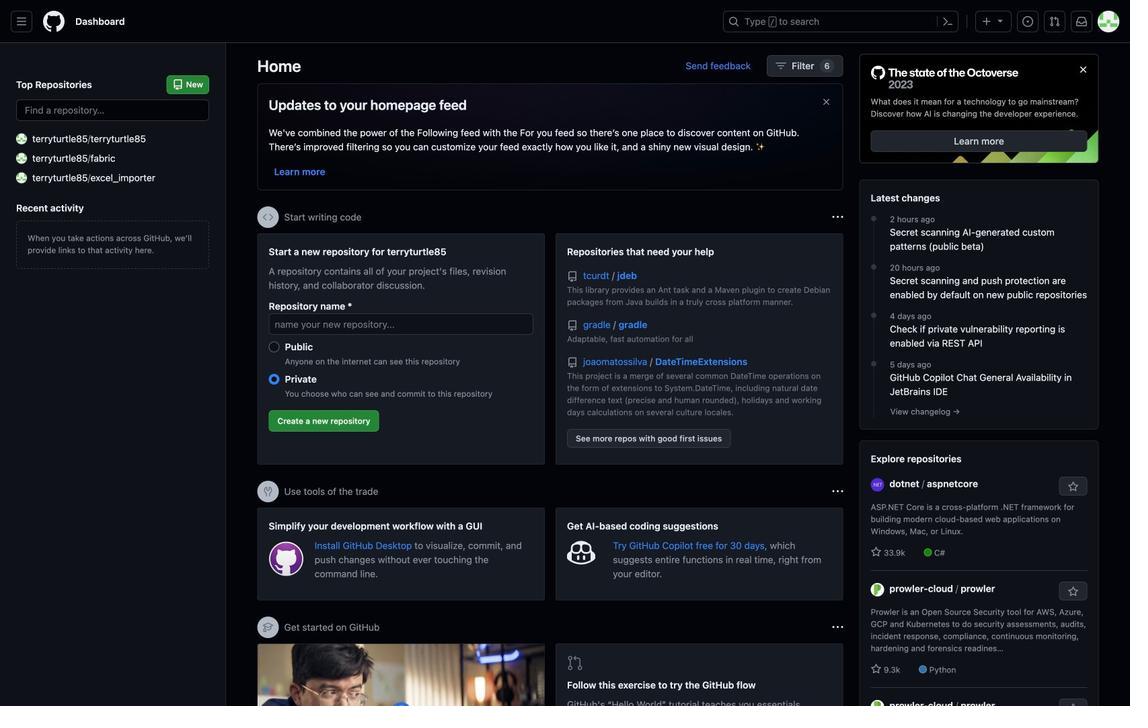 Task type: locate. For each thing, give the bounding box(es) containing it.
0 vertical spatial why am i seeing this? image
[[833, 212, 844, 223]]

github logo image
[[871, 65, 1020, 90]]

excel_importer image
[[16, 173, 27, 183]]

0 vertical spatial repo image
[[567, 272, 578, 282]]

what is github? element
[[256, 644, 547, 707]]

why am i seeing this? image for repositories that need your help element
[[833, 212, 844, 223]]

fabric image
[[16, 153, 27, 164]]

0 vertical spatial star this repository image
[[1069, 482, 1079, 493]]

star this repository image
[[1069, 482, 1079, 493], [1069, 587, 1079, 598], [1069, 704, 1079, 707]]

star this repository image for @dotnet profile image
[[1069, 482, 1079, 493]]

2 why am i seeing this? image from the top
[[833, 487, 844, 497]]

1 vertical spatial dot fill image
[[869, 359, 880, 370]]

get ai-based coding suggestions element
[[556, 508, 844, 601]]

1 dot fill image from the top
[[869, 262, 880, 273]]

close image
[[1079, 64, 1090, 75]]

1 dot fill image from the top
[[869, 213, 880, 224]]

plus image
[[982, 16, 993, 27]]

1 vertical spatial dot fill image
[[869, 310, 880, 321]]

2 dot fill image from the top
[[869, 359, 880, 370]]

1 vertical spatial star this repository image
[[1069, 587, 1079, 598]]

explore element
[[860, 54, 1100, 707]]

why am i seeing this? image
[[833, 212, 844, 223], [833, 487, 844, 497]]

1 star this repository image from the top
[[1069, 482, 1079, 493]]

None radio
[[269, 342, 280, 353], [269, 374, 280, 385], [269, 342, 280, 353], [269, 374, 280, 385]]

2 star this repository image from the top
[[1069, 587, 1079, 598]]

why am i seeing this? image for "get ai-based coding suggestions" element
[[833, 487, 844, 497]]

name your new repository... text field
[[269, 314, 534, 335]]

start a new repository element
[[257, 234, 545, 465]]

mortar board image
[[263, 623, 274, 633]]

@dotnet profile image
[[871, 479, 885, 492]]

code image
[[263, 212, 274, 223]]

git pull request image
[[1050, 16, 1061, 27]]

2 vertical spatial star this repository image
[[1069, 704, 1079, 707]]

dot fill image
[[869, 262, 880, 273], [869, 310, 880, 321]]

0 vertical spatial dot fill image
[[869, 213, 880, 224]]

1 vertical spatial why am i seeing this? image
[[833, 487, 844, 497]]

repo image down repo image
[[567, 358, 578, 369]]

0 vertical spatial dot fill image
[[869, 262, 880, 273]]

dot fill image
[[869, 213, 880, 224], [869, 359, 880, 370]]

homepage image
[[43, 11, 65, 32]]

1 why am i seeing this? image from the top
[[833, 212, 844, 223]]

1 vertical spatial repo image
[[567, 358, 578, 369]]

what is github? image
[[256, 644, 547, 707]]

repo image up repo image
[[567, 272, 578, 282]]

triangle down image
[[996, 15, 1006, 26]]

repo image
[[567, 272, 578, 282], [567, 358, 578, 369]]

repositories that need your help element
[[556, 234, 844, 465]]



Task type: vqa. For each thing, say whether or not it's contained in the screenshot.
link to social profile text field to the bottom
no



Task type: describe. For each thing, give the bounding box(es) containing it.
@prowler-cloud profile image
[[871, 584, 885, 597]]

filter image
[[776, 61, 787, 71]]

issue opened image
[[1023, 16, 1034, 27]]

terryturtle85 image
[[16, 134, 27, 144]]

why am i seeing this? image
[[833, 623, 844, 633]]

tools image
[[263, 487, 274, 497]]

2 dot fill image from the top
[[869, 310, 880, 321]]

repo image
[[567, 321, 578, 332]]

try the github flow element
[[556, 644, 844, 707]]

star image
[[871, 665, 882, 675]]

git pull request image
[[567, 656, 584, 672]]

simplify your development workflow with a gui element
[[257, 508, 545, 601]]

notifications image
[[1077, 16, 1088, 27]]

2 repo image from the top
[[567, 358, 578, 369]]

explore repositories navigation
[[860, 441, 1100, 707]]

Top Repositories search field
[[16, 100, 209, 121]]

github desktop image
[[269, 542, 304, 577]]

Find a repository… text field
[[16, 100, 209, 121]]

3 star this repository image from the top
[[1069, 704, 1079, 707]]

star image
[[871, 547, 882, 558]]

x image
[[822, 97, 832, 107]]

command palette image
[[943, 16, 954, 27]]

star this repository image for @prowler-cloud profile icon
[[1069, 587, 1079, 598]]

1 repo image from the top
[[567, 272, 578, 282]]



